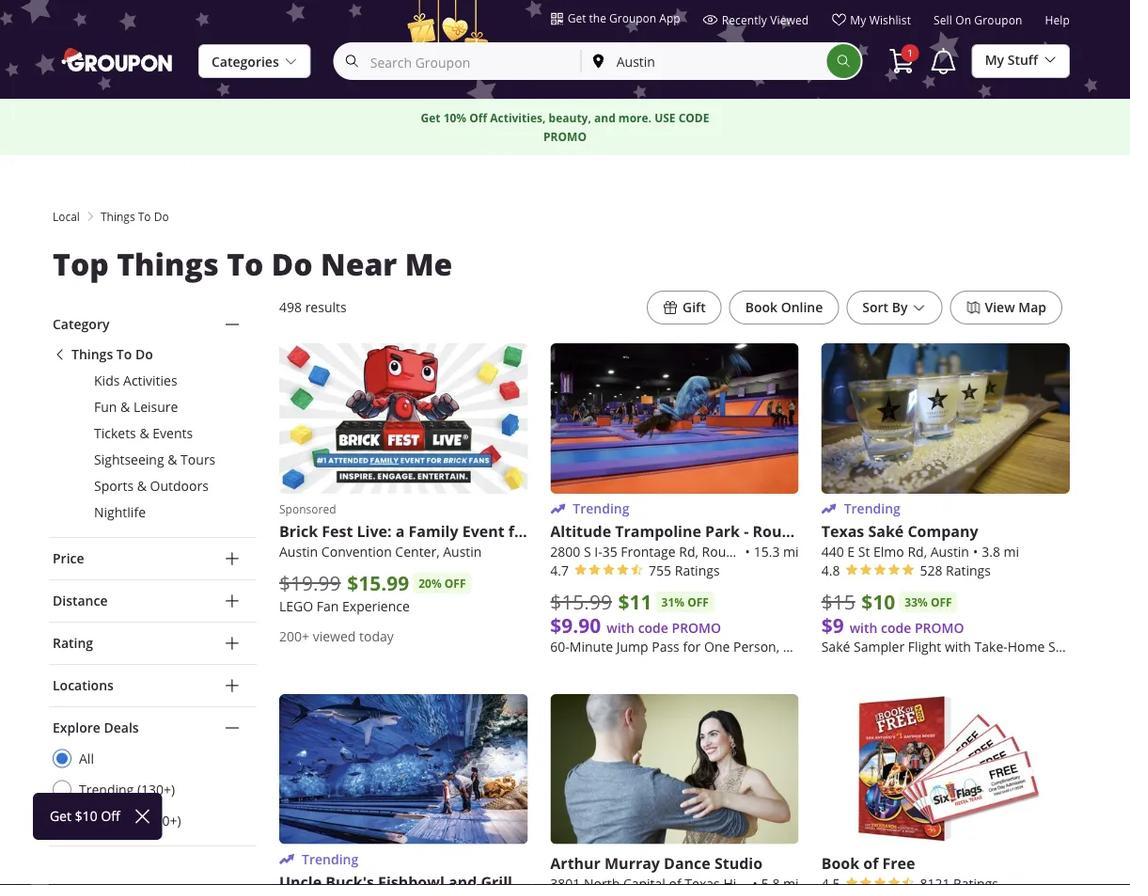 Task type: describe. For each thing, give the bounding box(es) containing it.
recently viewed link
[[703, 12, 809, 35]]

sell on groupon link
[[934, 13, 1023, 35]]

1 vertical spatial rock
[[746, 543, 775, 560]]

sports & outdoors link
[[53, 477, 257, 496]]

texas saké company 440 e st elmo rd, austin • 3.8 mi
[[822, 521, 1020, 560]]

free
[[883, 853, 916, 873]]

book online
[[746, 299, 823, 316]]

1 vertical spatial to
[[227, 244, 264, 285]]

and
[[594, 110, 616, 126]]

help link
[[1045, 13, 1070, 35]]

center,
[[395, 543, 440, 560]]

for inside the sponsored brick fest live: a family event for lego fans austin convention center, austin
[[509, 521, 531, 542]]

explore
[[53, 719, 100, 737]]

seller
[[106, 812, 140, 829]]

for inside '$15 $10 33% off $9 with code promo saké sampler flight with take-home saké glass for'
[[1117, 638, 1131, 655]]

my for my stuff
[[985, 51, 1005, 69]]

sponsored brick fest live: a family event for lego fans austin convention center, austin
[[279, 501, 613, 560]]

& down fun & leisure link
[[140, 425, 149, 442]]

• inside the texas saké company 440 e st elmo rd, austin • 3.8 mi
[[973, 543, 978, 560]]

categories
[[212, 53, 279, 71]]

nightlife
[[94, 504, 146, 521]]

book for book of free
[[822, 853, 860, 873]]

Search Groupon search field
[[336, 44, 581, 78]]

of
[[864, 853, 879, 873]]

a
[[396, 521, 405, 542]]

pass
[[652, 638, 680, 655]]

things to do inside category list
[[71, 346, 153, 363]]

to inside things to do link
[[116, 346, 132, 363]]

fun & leisure link
[[53, 398, 257, 417]]

wishlist
[[870, 12, 911, 27]]

1 link
[[888, 44, 920, 78]]

tickets
[[94, 425, 136, 442]]

groupon image
[[60, 47, 176, 73]]

gift
[[683, 299, 706, 316]]

stuff
[[1008, 51, 1038, 69]]

sightseeing & tours link
[[53, 451, 257, 469]]

dance
[[664, 853, 711, 873]]

breadcrumbs element
[[49, 208, 1082, 225]]

rating button
[[49, 623, 257, 664]]

my for my wishlist
[[851, 12, 867, 27]]

4.7
[[551, 562, 569, 579]]

$11
[[619, 588, 652, 615]]

code for $11
[[638, 619, 669, 637]]

& left tours at the bottom
[[168, 451, 177, 468]]

saké inside the texas saké company 440 e st elmo rd, austin • 3.8 mi
[[869, 521, 904, 542]]

60-
[[551, 638, 570, 655]]

2800
[[551, 543, 581, 560]]

help
[[1045, 13, 1070, 28]]

do inside category list
[[135, 346, 153, 363]]

& right sports
[[137, 477, 147, 495]]

off for $15.99
[[445, 575, 466, 591]]

mi inside the texas saké company 440 e st elmo rd, austin • 3.8 mi
[[1004, 543, 1020, 560]]

murray
[[605, 853, 660, 873]]

take-
[[975, 638, 1008, 655]]

book of free link
[[822, 694, 1070, 885]]

any
[[817, 638, 840, 655]]

lego inside the sponsored brick fest live: a family event for lego fans austin convention center, austin
[[535, 521, 574, 542]]

2 horizontal spatial with
[[945, 638, 972, 655]]

1
[[908, 47, 913, 59]]

$15 $10 33% off $9 with code promo saké sampler flight with take-home saké glass for
[[822, 588, 1131, 655]]

528
[[920, 562, 943, 579]]

top things to do near me
[[53, 244, 453, 285]]

sell on groupon
[[934, 13, 1023, 28]]

top for top things to do near me
[[53, 244, 109, 285]]

things inside category list
[[71, 346, 113, 363]]

price button
[[49, 538, 257, 579]]

e
[[848, 543, 855, 560]]

more.
[[619, 110, 652, 126]]

1 vertical spatial things
[[117, 244, 219, 285]]

glass
[[1081, 638, 1114, 655]]

to inside breadcrumbs element
[[138, 209, 151, 224]]

fun
[[94, 398, 117, 416]]

online
[[781, 299, 823, 316]]

search image
[[837, 54, 852, 69]]

company
[[908, 521, 979, 542]]

• 15.3 mi
[[745, 543, 799, 560]]

valid
[[783, 638, 813, 655]]

one
[[704, 638, 730, 655]]

1 rd, from the left
[[679, 543, 699, 560]]

kids activities fun & leisure tickets & events sightseeing & tours sports & outdoors nightlife
[[94, 372, 216, 521]]

things to do link
[[53, 345, 257, 364]]

with for $11
[[607, 619, 635, 637]]

528 ratings
[[920, 562, 991, 579]]

1 vertical spatial round
[[702, 543, 743, 560]]

viewed
[[771, 12, 809, 27]]

categories button
[[198, 44, 311, 79]]

20%
[[419, 575, 442, 591]]

off for $11
[[688, 594, 709, 610]]

2 austin from the left
[[443, 543, 482, 560]]

200+
[[279, 628, 309, 645]]

explore deals list
[[53, 749, 257, 831]]

groupon for the
[[610, 10, 657, 25]]

3.8
[[982, 543, 1001, 560]]

person,
[[734, 638, 780, 655]]

sell
[[934, 13, 953, 28]]

1 mi from the left
[[784, 543, 799, 560]]

$9.90
[[551, 612, 601, 639]]

deals
[[104, 719, 139, 737]]

activities
[[123, 372, 177, 389]]

i-
[[595, 543, 603, 560]]

get for get the groupon app
[[568, 10, 586, 25]]

498
[[279, 299, 302, 316]]

book for book online
[[746, 299, 778, 316]]

viewed
[[313, 628, 356, 645]]

book online button
[[730, 291, 839, 325]]

Austin search field
[[582, 44, 827, 78]]

10%
[[444, 110, 467, 126]]

my stuff
[[985, 51, 1038, 69]]

fan
[[317, 598, 339, 615]]

by
[[892, 299, 908, 316]]

elmo
[[874, 543, 905, 560]]

& right fun
[[120, 398, 130, 416]]



Task type: locate. For each thing, give the bounding box(es) containing it.
things to do right local link
[[101, 209, 169, 224]]

recently
[[722, 12, 767, 27]]

groupon right on
[[975, 13, 1023, 28]]

0 horizontal spatial $15.99
[[347, 569, 409, 596]]

• left the 3.8
[[973, 543, 978, 560]]

rd, inside the texas saké company 440 e st elmo rd, austin • 3.8 mi
[[908, 543, 928, 560]]

things to do up kids
[[71, 346, 153, 363]]

trending link
[[279, 694, 528, 885]]

0 vertical spatial round
[[753, 521, 801, 542]]

with left take-
[[945, 638, 972, 655]]

off right 31%
[[688, 594, 709, 610]]

rock up the 440 on the right of page
[[805, 521, 842, 542]]

1 horizontal spatial do
[[154, 209, 169, 224]]

promo for $10
[[915, 619, 965, 637]]

mi right the 3.8
[[1004, 543, 1020, 560]]

book
[[746, 299, 778, 316], [822, 853, 860, 873]]

1 vertical spatial lego
[[279, 598, 313, 615]]

top inside explore deals list
[[79, 812, 102, 829]]

off for $10
[[931, 594, 953, 610]]

studio
[[715, 853, 763, 873]]

top
[[53, 244, 109, 285], [79, 812, 102, 829]]

minute
[[570, 638, 613, 655]]

off
[[470, 110, 487, 126]]

distance
[[53, 592, 108, 610]]

austin down the brick at the bottom of the page
[[279, 543, 318, 560]]

saké right valid
[[822, 638, 851, 655]]

groupon inside 'sell on groupon' link
[[975, 13, 1023, 28]]

arthur
[[551, 853, 601, 873]]

2 rd, from the left
[[908, 543, 928, 560]]

1 vertical spatial book
[[822, 853, 860, 873]]

1 horizontal spatial groupon
[[975, 13, 1023, 28]]

things up kids
[[71, 346, 113, 363]]

2 vertical spatial things
[[71, 346, 113, 363]]

map
[[1019, 299, 1047, 316]]

promo for $11
[[672, 619, 722, 637]]

for left one
[[683, 638, 701, 655]]

promo inside '$15 $10 33% off $9 with code promo saké sampler flight with take-home saké glass for'
[[915, 619, 965, 637]]

category button
[[49, 304, 257, 345]]

1 horizontal spatial my
[[985, 51, 1005, 69]]

ratings for $10
[[946, 562, 991, 579]]

trending
[[573, 500, 630, 517], [844, 500, 901, 517], [79, 781, 134, 798], [302, 850, 359, 868]]

$15.99 $11 31% off $9.90 with code promo 60-minute jump pass for one person, valid any day
[[551, 588, 867, 655]]

off inside the $19.99 $15.99 20% off lego fan experience
[[445, 575, 466, 591]]

code up pass
[[638, 619, 669, 637]]

0 horizontal spatial saké
[[822, 638, 851, 655]]

promo inside $15.99 $11 31% off $9.90 with code promo 60-minute jump pass for one person, valid any day
[[672, 619, 722, 637]]

with up day on the right bottom
[[850, 619, 878, 637]]

me
[[405, 244, 453, 285]]

0 vertical spatial to
[[138, 209, 151, 224]]

3 austin from the left
[[931, 543, 970, 560]]

0 vertical spatial get
[[568, 10, 586, 25]]

sponsored
[[279, 501, 336, 516]]

0 vertical spatial my
[[851, 12, 867, 27]]

1 vertical spatial things to do
[[71, 346, 153, 363]]

for right glass
[[1117, 638, 1131, 655]]

kids
[[94, 372, 120, 389]]

1 horizontal spatial with
[[850, 619, 878, 637]]

code inside '$15 $10 33% off $9 with code promo saké sampler flight with take-home saké glass for'
[[881, 619, 912, 637]]

4.8
[[822, 562, 840, 579]]

beauty,
[[549, 110, 592, 126]]

my stuff button
[[972, 43, 1070, 78]]

2800 s i-35 frontage rd, round rock
[[551, 543, 775, 560]]

(130+) up top seller (130+)
[[137, 781, 175, 798]]

0 horizontal spatial book
[[746, 299, 778, 316]]

1 horizontal spatial book
[[822, 853, 860, 873]]

lego up 2800
[[535, 521, 574, 542]]

code
[[679, 110, 710, 126]]

31%
[[662, 594, 685, 610]]

category list
[[53, 345, 257, 522]]

round down park in the right of the page
[[702, 543, 743, 560]]

0 horizontal spatial do
[[135, 346, 153, 363]]

ratings for $11
[[675, 562, 720, 579]]

2 horizontal spatial to
[[227, 244, 264, 285]]

experience
[[342, 598, 410, 615]]

2 horizontal spatial for
[[1117, 638, 1131, 655]]

1 horizontal spatial mi
[[1004, 543, 1020, 560]]

groupon for on
[[975, 13, 1023, 28]]

park
[[706, 521, 740, 542]]

off inside $15.99 $11 31% off $9.90 with code promo 60-minute jump pass for one person, valid any day
[[688, 594, 709, 610]]

1 ratings from the left
[[675, 562, 720, 579]]

0 horizontal spatial for
[[509, 521, 531, 542]]

(130+) right seller
[[143, 812, 181, 829]]

0 horizontal spatial •
[[745, 543, 750, 560]]

1 horizontal spatial ratings
[[946, 562, 991, 579]]

1 austin from the left
[[279, 543, 318, 560]]

trampoline
[[615, 521, 702, 542]]

2 • from the left
[[973, 543, 978, 560]]

arthur murray dance studio
[[551, 853, 763, 873]]

0 horizontal spatial ratings
[[675, 562, 720, 579]]

1 horizontal spatial austin
[[443, 543, 482, 560]]

saké
[[869, 521, 904, 542], [822, 638, 851, 655], [1049, 638, 1078, 655]]

1 horizontal spatial rock
[[805, 521, 842, 542]]

view map button
[[950, 291, 1063, 325]]

recently viewed
[[722, 12, 809, 27]]

1 • from the left
[[745, 543, 750, 560]]

1 horizontal spatial to
[[138, 209, 151, 224]]

$15.99 down the 4.7 at the bottom of the page
[[551, 588, 612, 615]]

category
[[53, 316, 110, 333]]

0 horizontal spatial code
[[638, 619, 669, 637]]

live:
[[357, 521, 392, 542]]

with
[[607, 619, 635, 637], [850, 619, 878, 637], [945, 638, 972, 655]]

altitude trampoline park - round rock
[[551, 521, 842, 542]]

get
[[568, 10, 586, 25], [421, 110, 441, 126]]

0 vertical spatial lego
[[535, 521, 574, 542]]

events
[[153, 425, 193, 442]]

1 horizontal spatial off
[[688, 594, 709, 610]]

rd, up 755 ratings
[[679, 543, 699, 560]]

rock
[[805, 521, 842, 542], [746, 543, 775, 560]]

2 vertical spatial to
[[116, 346, 132, 363]]

off inside '$15 $10 33% off $9 with code promo saké sampler flight with take-home saké glass for'
[[931, 594, 953, 610]]

arthur murray dance studio link
[[551, 694, 799, 885]]

0 vertical spatial things to do
[[101, 209, 169, 224]]

promo inside get 10% off activities, beauty, and more. use code promo
[[544, 129, 587, 145]]

$15.99 inside the $19.99 $15.99 20% off lego fan experience
[[347, 569, 409, 596]]

lego inside the $19.99 $15.99 20% off lego fan experience
[[279, 598, 313, 615]]

2 horizontal spatial saké
[[1049, 638, 1078, 655]]

0 horizontal spatial promo
[[544, 129, 587, 145]]

notifications inbox image
[[929, 46, 959, 76]]

my wishlist link
[[832, 12, 911, 35]]

1 horizontal spatial $15.99
[[551, 588, 612, 615]]

get the groupon app
[[568, 10, 681, 25]]

• left 15.3
[[745, 543, 750, 560]]

0 horizontal spatial mi
[[784, 543, 799, 560]]

200+ viewed today
[[279, 628, 394, 645]]

0 vertical spatial things
[[101, 209, 135, 224]]

lego down the $19.99
[[279, 598, 313, 615]]

0 vertical spatial (130+)
[[137, 781, 175, 798]]

my
[[851, 12, 867, 27], [985, 51, 1005, 69]]

round up • 15.3 mi
[[753, 521, 801, 542]]

for right the event on the left
[[509, 521, 531, 542]]

with up jump
[[607, 619, 635, 637]]

book inside button
[[746, 299, 778, 316]]

0 horizontal spatial off
[[445, 575, 466, 591]]

things to do inside breadcrumbs element
[[101, 209, 169, 224]]

2 horizontal spatial promo
[[915, 619, 965, 637]]

code inside $15.99 $11 31% off $9.90 with code promo 60-minute jump pass for one person, valid any day
[[638, 619, 669, 637]]

1 horizontal spatial saké
[[869, 521, 904, 542]]

rd, up 528
[[908, 543, 928, 560]]

$19.99 $15.99 20% off lego fan experience
[[279, 569, 466, 615]]

2 horizontal spatial off
[[931, 594, 953, 610]]

top left seller
[[79, 812, 102, 829]]

app
[[660, 10, 681, 25]]

755 ratings
[[649, 562, 720, 579]]

$10
[[862, 588, 896, 615]]

top for top seller (130+)
[[79, 812, 102, 829]]

to
[[138, 209, 151, 224], [227, 244, 264, 285], [116, 346, 132, 363]]

0 vertical spatial book
[[746, 299, 778, 316]]

2 horizontal spatial austin
[[931, 543, 970, 560]]

sampler
[[854, 638, 905, 655]]

trending inside explore deals list
[[79, 781, 134, 798]]

1 horizontal spatial for
[[683, 638, 701, 655]]

0 horizontal spatial lego
[[279, 598, 313, 615]]

1 vertical spatial (130+)
[[143, 812, 181, 829]]

book of free
[[822, 853, 916, 873]]

get left the
[[568, 10, 586, 25]]

-
[[744, 521, 749, 542]]

2 code from the left
[[881, 619, 912, 637]]

2 ratings from the left
[[946, 562, 991, 579]]

get inside button
[[568, 10, 586, 25]]

things
[[101, 209, 135, 224], [117, 244, 219, 285], [71, 346, 113, 363]]

1 code from the left
[[638, 619, 669, 637]]

1 horizontal spatial code
[[881, 619, 912, 637]]

top down local link
[[53, 244, 109, 285]]

0 horizontal spatial with
[[607, 619, 635, 637]]

ratings right the 755
[[675, 562, 720, 579]]

view map
[[985, 299, 1047, 316]]

off right 20%
[[445, 575, 466, 591]]

price
[[53, 550, 84, 567]]

1 horizontal spatial •
[[973, 543, 978, 560]]

gift button
[[647, 291, 722, 325]]

1 unread items element
[[902, 44, 920, 62]]

1 horizontal spatial round
[[753, 521, 801, 542]]

things up category dropdown button
[[117, 244, 219, 285]]

0 horizontal spatial to
[[116, 346, 132, 363]]

get for get 10% off activities, beauty, and more. use code promo
[[421, 110, 441, 126]]

local link
[[53, 208, 80, 225]]

get left 10%
[[421, 110, 441, 126]]

austin down the event on the left
[[443, 543, 482, 560]]

things right local link
[[101, 209, 135, 224]]

my wishlist
[[851, 12, 911, 27]]

1 vertical spatial top
[[79, 812, 102, 829]]

book left online
[[746, 299, 778, 316]]

groupon right the
[[610, 10, 657, 25]]

austin
[[279, 543, 318, 560], [443, 543, 482, 560], [931, 543, 970, 560]]

kids activities link
[[53, 372, 257, 390]]

fans
[[578, 521, 613, 542]]

mi right 15.3
[[784, 543, 799, 560]]

0 horizontal spatial my
[[851, 12, 867, 27]]

0 horizontal spatial round
[[702, 543, 743, 560]]

755
[[649, 562, 672, 579]]

1 vertical spatial get
[[421, 110, 441, 126]]

my inside button
[[985, 51, 1005, 69]]

results
[[305, 299, 347, 316]]

frontage
[[621, 543, 676, 560]]

35
[[603, 543, 618, 560]]

altitude
[[551, 521, 612, 542]]

austin up 528 ratings
[[931, 543, 970, 560]]

ratings down the 3.8
[[946, 562, 991, 579]]

things inside breadcrumbs element
[[101, 209, 135, 224]]

promo up flight
[[915, 619, 965, 637]]

search element
[[827, 44, 861, 78]]

view
[[985, 299, 1015, 316]]

code for $10
[[881, 619, 912, 637]]

0 horizontal spatial rock
[[746, 543, 775, 560]]

$15.99 up experience
[[347, 569, 409, 596]]

sort by button
[[847, 291, 943, 325]]

today
[[359, 628, 394, 645]]

austin inside the texas saké company 440 e st elmo rd, austin • 3.8 mi
[[931, 543, 970, 560]]

1 vertical spatial do
[[272, 244, 313, 285]]

498 results
[[279, 299, 347, 316]]

with for $10
[[850, 619, 878, 637]]

distance button
[[49, 580, 257, 622]]

code up the sampler
[[881, 619, 912, 637]]

my left wishlist
[[851, 12, 867, 27]]

do inside breadcrumbs element
[[154, 209, 169, 224]]

0 vertical spatial do
[[154, 209, 169, 224]]

code
[[638, 619, 669, 637], [881, 619, 912, 637]]

my left 'stuff'
[[985, 51, 1005, 69]]

saké left glass
[[1049, 638, 1078, 655]]

convention
[[322, 543, 392, 560]]

get 10% off activities, beauty, and more. use code promo
[[421, 110, 710, 145]]

groupon inside button
[[610, 10, 657, 25]]

off
[[445, 575, 466, 591], [688, 594, 709, 610], [931, 594, 953, 610]]

get inside get 10% off activities, beauty, and more. use code promo
[[421, 110, 441, 126]]

0 horizontal spatial groupon
[[610, 10, 657, 25]]

s
[[584, 543, 591, 560]]

1 horizontal spatial get
[[568, 10, 586, 25]]

explore deals button
[[49, 707, 257, 749]]

with inside $15.99 $11 31% off $9.90 with code promo 60-minute jump pass for one person, valid any day
[[607, 619, 635, 637]]

0 horizontal spatial austin
[[279, 543, 318, 560]]

promo down beauty,
[[544, 129, 587, 145]]

sort
[[863, 299, 889, 316]]

rock down -
[[746, 543, 775, 560]]

0 vertical spatial rock
[[805, 521, 842, 542]]

1 vertical spatial my
[[985, 51, 1005, 69]]

flight
[[908, 638, 942, 655]]

for inside $15.99 $11 31% off $9.90 with code promo 60-minute jump pass for one person, valid any day
[[683, 638, 701, 655]]

0 vertical spatial top
[[53, 244, 109, 285]]

book left of
[[822, 853, 860, 873]]

2 horizontal spatial do
[[272, 244, 313, 285]]

rd,
[[679, 543, 699, 560], [908, 543, 928, 560]]

saké up elmo at the right bottom of page
[[869, 521, 904, 542]]

2 mi from the left
[[1004, 543, 1020, 560]]

1 horizontal spatial rd,
[[908, 543, 928, 560]]

0 horizontal spatial get
[[421, 110, 441, 126]]

things to do
[[101, 209, 169, 224], [71, 346, 153, 363]]

0 horizontal spatial rd,
[[679, 543, 699, 560]]

brick
[[279, 521, 318, 542]]

1 horizontal spatial lego
[[535, 521, 574, 542]]

off right 33%
[[931, 594, 953, 610]]

2 vertical spatial do
[[135, 346, 153, 363]]

1 horizontal spatial promo
[[672, 619, 722, 637]]

$15.99 inside $15.99 $11 31% off $9.90 with code promo 60-minute jump pass for one person, valid any day
[[551, 588, 612, 615]]

440
[[822, 543, 844, 560]]

nightlife link
[[53, 503, 257, 522]]

promo up one
[[672, 619, 722, 637]]

Search Groupon search field
[[334, 42, 863, 80]]



Task type: vqa. For each thing, say whether or not it's contained in the screenshot.
Get 20% Off
no



